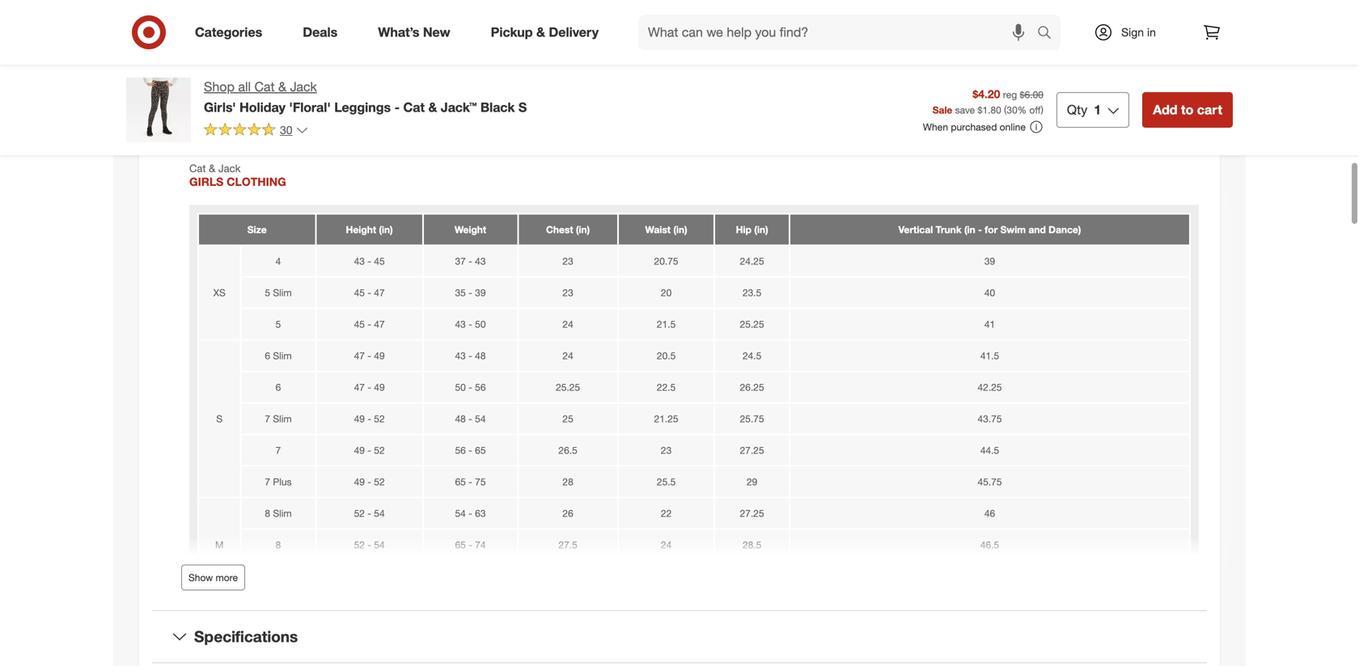 Task type: vqa. For each thing, say whether or not it's contained in the screenshot.
the Snow
no



Task type: describe. For each thing, give the bounding box(es) containing it.
versatile
[[583, 31, 625, 46]]

in down on on the right
[[1143, 15, 1152, 29]]

provides
[[731, 15, 774, 29]]

print
[[1117, 0, 1140, 13]]

movement,
[[812, 15, 869, 29]]

leg
[[362, 15, 378, 29]]

0 horizontal spatial and
[[461, 31, 481, 46]]

slim-
[[338, 15, 362, 29]]

a down style
[[458, 15, 464, 29]]

1 horizontal spatial and
[[999, 0, 1018, 13]]

when purchased online
[[923, 121, 1026, 133]]

delivery
[[549, 24, 599, 40]]

season
[[382, 0, 418, 13]]

with down 'well'
[[295, 31, 316, 46]]

well
[[291, 15, 310, 29]]

silhouette
[[381, 15, 430, 29]]

deals
[[303, 24, 338, 40]]

qty 1
[[1068, 102, 1102, 118]]

elastic
[[938, 15, 971, 29]]

purchased
[[951, 121, 998, 133]]

creates
[[1003, 15, 1041, 29]]

shop all cat & jack girls' holiday 'floral' leggings - cat & jack™ black s
[[204, 79, 527, 115]]

with left an
[[306, 64, 327, 78]]

pickup & delivery
[[491, 24, 599, 40]]

knitwear
[[484, 31, 526, 46]]

search
[[1030, 26, 1069, 42]]

soft
[[543, 15, 562, 29]]

30 link
[[204, 122, 309, 141]]

cat inside they can dress up for the christmas season in fun style with these holiday floral leggings from cat & jack™. these casual ankle-length leggings feature a red and green festive floral print on a black backdrop as well as a slim-leg silhouette with a regular fit. the soft cotton fabric with added stretch provides comfy movement, while the full elastic waist creates a sure fit that stays in place. they can pair them with a range of tees, sweatshirts and knitwear pieces for versatile outfit options.
[[682, 0, 700, 13]]

1 vertical spatial the
[[901, 15, 917, 29]]

show
[[189, 572, 213, 585]]

outfit
[[628, 31, 654, 46]]

)
[[1041, 104, 1044, 116]]

-
[[395, 99, 400, 115]]

search button
[[1030, 15, 1069, 53]]

0 vertical spatial for
[[291, 0, 304, 13]]

floral
[[1089, 0, 1114, 13]]

in inside sign in link
[[1148, 25, 1157, 39]]

pair
[[244, 31, 263, 46]]

added
[[657, 15, 689, 29]]

1 horizontal spatial for
[[566, 31, 580, 46]]

sweatshirts
[[401, 31, 458, 46]]

a left red at the right of page
[[970, 0, 976, 13]]

1
[[1095, 102, 1102, 118]]

size charts button
[[152, 103, 1208, 154]]

show more
[[189, 572, 238, 585]]

red
[[979, 0, 996, 13]]

1.80
[[983, 104, 1002, 116]]

up
[[275, 0, 288, 13]]

1 as from the left
[[276, 15, 288, 29]]

floral
[[576, 0, 603, 13]]

sign in link
[[1081, 15, 1182, 50]]

leggings inside they can dress up for the christmas season in fun style with these holiday floral leggings from cat & jack™. these casual ankle-length leggings feature a red and green festive floral print on a black backdrop as well as a slim-leg silhouette with a regular fit. the soft cotton fabric with added stretch provides comfy movement, while the full elastic waist creates a sure fit that stays in place. they can pair them with a range of tees, sweatshirts and knitwear pieces for versatile outfit options.
[[606, 0, 653, 13]]

specifications button
[[152, 612, 1208, 663]]

leggings
[[885, 0, 928, 13]]

pieces
[[530, 31, 563, 46]]

ankle-
[[819, 0, 850, 13]]

jack
[[290, 79, 317, 95]]

the
[[521, 15, 540, 29]]

online
[[1000, 121, 1026, 133]]

30 inside "link"
[[280, 123, 293, 137]]

0 horizontal spatial the
[[308, 0, 324, 13]]

add to cart button
[[1143, 92, 1234, 128]]

of inside they can dress up for the christmas season in fun style with these holiday floral leggings from cat & jack™. these casual ankle-length leggings feature a red and green festive floral print on a black backdrop as well as a slim-leg silhouette with a regular fit. the soft cotton fabric with added stretch provides comfy movement, while the full elastic waist creates a sure fit that stays in place. they can pair them with a range of tees, sweatshirts and knitwear pieces for versatile outfit options.
[[360, 31, 370, 46]]

what's new link
[[364, 15, 471, 50]]

specifications
[[194, 628, 298, 647]]

deals link
[[289, 15, 358, 50]]

girls'
[[204, 99, 236, 115]]

options.
[[657, 31, 698, 46]]

2 as from the left
[[313, 15, 325, 29]]

on
[[1143, 0, 1156, 13]]

black
[[194, 15, 221, 29]]

show more button
[[181, 566, 245, 591]]

to
[[1182, 102, 1194, 118]]

What can we help you find? suggestions appear below search field
[[639, 15, 1042, 50]]

a left sure
[[1044, 15, 1050, 29]]

what's new
[[378, 24, 451, 40]]

waist
[[974, 15, 1000, 29]]

in left fun
[[421, 0, 430, 13]]

add
[[1154, 102, 1178, 118]]

a left range
[[319, 31, 325, 46]]

fit.
[[505, 15, 517, 29]]

a right on on the right
[[1159, 0, 1165, 13]]

casual
[[783, 0, 816, 13]]

these
[[749, 0, 780, 13]]

size charts
[[194, 119, 276, 138]]

categories
[[195, 24, 262, 40]]

cotton
[[565, 15, 598, 29]]

holiday inside they can dress up for the christmas season in fun style with these holiday floral leggings from cat & jack™. these casual ankle-length leggings feature a red and green festive floral print on a black backdrop as well as a slim-leg silhouette with a regular fit. the soft cotton fabric with added stretch provides comfy movement, while the full elastic waist creates a sure fit that stays in place. they can pair them with a range of tees, sweatshirts and knitwear pieces for versatile outfit options.
[[534, 0, 572, 13]]

'floral'
[[289, 99, 331, 115]]

add to cart
[[1154, 102, 1223, 118]]

pickup & delivery link
[[477, 15, 619, 50]]

christmas
[[327, 0, 378, 13]]



Task type: locate. For each thing, give the bounding box(es) containing it.
1 vertical spatial of
[[408, 64, 418, 78]]

30 down reg
[[1007, 104, 1018, 116]]

they can dress up for the christmas season in fun style with these holiday floral leggings from cat & jack™. these casual ankle-length leggings feature a red and green festive floral print on a black backdrop as well as a slim-leg silhouette with a regular fit. the soft cotton fabric with added stretch provides comfy movement, while the full elastic waist creates a sure fit that stays in place. they can pair them with a range of tees, sweatshirts and knitwear pieces for versatile outfit options.
[[194, 0, 1185, 46]]

when
[[923, 121, 949, 133]]

festive
[[1053, 0, 1086, 13]]

0 horizontal spatial as
[[276, 15, 288, 29]]

of left their
[[408, 64, 418, 78]]

the
[[308, 0, 324, 13], [901, 15, 917, 29]]

cat up shop
[[194, 64, 212, 78]]

1 horizontal spatial the
[[901, 15, 917, 29]]

sign
[[1122, 25, 1145, 39]]

categories link
[[181, 15, 283, 50]]

1 horizontal spatial 30
[[1007, 104, 1018, 116]]

cat
[[682, 0, 700, 13], [194, 64, 212, 78], [255, 79, 275, 95], [404, 99, 425, 115]]

cat right -
[[404, 99, 425, 115]]

0 horizontal spatial 30
[[280, 123, 293, 137]]

classics
[[261, 64, 303, 78]]

1 horizontal spatial leggings
[[606, 0, 653, 13]]

1 vertical spatial 30
[[280, 123, 293, 137]]

cart
[[1198, 102, 1223, 118]]

shop
[[204, 79, 235, 95]]

(
[[1005, 104, 1007, 116]]

1 they from the top
[[194, 0, 219, 13]]

0 vertical spatial 30
[[1007, 104, 1018, 116]]

black
[[481, 99, 515, 115]]

cat right all
[[255, 79, 275, 95]]

$4.20 reg $6.00 sale save $ 1.80 ( 30 % off )
[[933, 87, 1044, 116]]

sale
[[933, 104, 953, 116]]

while
[[872, 15, 898, 29]]

2 can from the top
[[222, 31, 241, 46]]

they down black
[[194, 31, 219, 46]]

0 horizontal spatial leggings
[[334, 99, 391, 115]]

tees,
[[373, 31, 397, 46]]

they
[[194, 0, 219, 13], [194, 31, 219, 46]]

1 horizontal spatial of
[[408, 64, 418, 78]]

0 vertical spatial leggings
[[606, 0, 653, 13]]

size
[[194, 119, 225, 138]]

0 vertical spatial can
[[222, 0, 241, 13]]

range
[[328, 31, 357, 46]]

sure
[[1053, 15, 1075, 29]]

stays
[[1113, 15, 1140, 29]]

0 vertical spatial the
[[308, 0, 324, 13]]

and
[[999, 0, 1018, 13], [461, 31, 481, 46]]

$4.20
[[973, 87, 1001, 101]]

comfy
[[777, 15, 809, 29]]

as
[[276, 15, 288, 29], [313, 15, 325, 29]]

1 vertical spatial and
[[461, 31, 481, 46]]

image of girls' holiday 'floral' leggings - cat & jack™ black s image
[[126, 78, 191, 142]]

full
[[920, 15, 935, 29]]

0 vertical spatial holiday
[[534, 0, 572, 13]]

holiday up the charts
[[240, 99, 286, 115]]

0 horizontal spatial for
[[291, 0, 304, 13]]

the up 'well'
[[308, 0, 324, 13]]

pickup
[[491, 24, 533, 40]]

own.
[[446, 64, 470, 78]]

cat & jack™: classics with an imagination of their own.
[[194, 64, 470, 78]]

can left 'pair'
[[222, 31, 241, 46]]

they up black
[[194, 0, 219, 13]]

cat right from
[[682, 0, 700, 13]]

$6.00
[[1020, 89, 1044, 101]]

1 vertical spatial they
[[194, 31, 219, 46]]

1 vertical spatial holiday
[[240, 99, 286, 115]]

1 vertical spatial leggings
[[334, 99, 391, 115]]

what's
[[378, 24, 420, 40]]

30 down 'floral'
[[280, 123, 293, 137]]

with
[[479, 0, 500, 13], [433, 15, 454, 29], [633, 15, 654, 29], [295, 31, 316, 46], [306, 64, 327, 78]]

in right sign
[[1148, 25, 1157, 39]]

of
[[360, 31, 370, 46], [408, 64, 418, 78]]

1 can from the top
[[222, 0, 241, 13]]

leggings
[[606, 0, 653, 13], [334, 99, 391, 115]]

imagination
[[346, 64, 405, 78]]

these
[[503, 0, 531, 13]]

$
[[978, 104, 983, 116]]

holiday
[[534, 0, 572, 13], [240, 99, 286, 115]]

off
[[1030, 104, 1041, 116]]

for up 'well'
[[291, 0, 304, 13]]

jack™.
[[714, 0, 746, 13]]

green
[[1021, 0, 1050, 13]]

30
[[1007, 104, 1018, 116], [280, 123, 293, 137]]

and down regular
[[461, 31, 481, 46]]

leggings up "fabric"
[[606, 0, 653, 13]]

fabric
[[601, 15, 630, 29]]

1 horizontal spatial as
[[313, 15, 325, 29]]

fit
[[1078, 15, 1087, 29]]

place.
[[1155, 15, 1185, 29]]

0 horizontal spatial of
[[360, 31, 370, 46]]

from
[[656, 0, 679, 13]]

as right 'well'
[[313, 15, 325, 29]]

0 horizontal spatial holiday
[[240, 99, 286, 115]]

1 horizontal spatial holiday
[[534, 0, 572, 13]]

can up backdrop
[[222, 0, 241, 13]]

regular
[[467, 15, 502, 29]]

jack™:
[[225, 64, 258, 78]]

backdrop
[[225, 15, 273, 29]]

an
[[331, 64, 343, 78]]

30 inside '$4.20 reg $6.00 sale save $ 1.80 ( 30 % off )'
[[1007, 104, 1018, 116]]

of down leg
[[360, 31, 370, 46]]

qty
[[1068, 102, 1088, 118]]

s
[[519, 99, 527, 115]]

length
[[850, 0, 882, 13]]

reg
[[1004, 89, 1018, 101]]

as down up
[[276, 15, 288, 29]]

charts
[[229, 119, 276, 138]]

for down cotton at the left of page
[[566, 31, 580, 46]]

with up regular
[[479, 0, 500, 13]]

feature
[[931, 0, 966, 13]]

0 vertical spatial of
[[360, 31, 370, 46]]

sign in
[[1122, 25, 1157, 39]]

style
[[452, 0, 476, 13]]

leggings inside shop all cat & jack girls' holiday 'floral' leggings - cat & jack™ black s
[[334, 99, 391, 115]]

with down fun
[[433, 15, 454, 29]]

a left slim-
[[328, 15, 334, 29]]

dress
[[244, 0, 272, 13]]

%
[[1018, 104, 1027, 116]]

and up creates
[[999, 0, 1018, 13]]

0 vertical spatial and
[[999, 0, 1018, 13]]

holiday inside shop all cat & jack girls' holiday 'floral' leggings - cat & jack™ black s
[[240, 99, 286, 115]]

holiday up soft
[[534, 0, 572, 13]]

with up outfit
[[633, 15, 654, 29]]

more
[[216, 572, 238, 585]]

0 vertical spatial they
[[194, 0, 219, 13]]

&
[[703, 0, 710, 13], [537, 24, 546, 40], [215, 64, 222, 78], [278, 79, 287, 95], [429, 99, 437, 115]]

& inside they can dress up for the christmas season in fun style with these holiday floral leggings from cat & jack™. these casual ankle-length leggings feature a red and green festive floral print on a black backdrop as well as a slim-leg silhouette with a regular fit. the soft cotton fabric with added stretch provides comfy movement, while the full elastic waist creates a sure fit that stays in place. they can pair them with a range of tees, sweatshirts and knitwear pieces for versatile outfit options.
[[703, 0, 710, 13]]

1 vertical spatial can
[[222, 31, 241, 46]]

1 vertical spatial for
[[566, 31, 580, 46]]

them
[[266, 31, 292, 46]]

leggings left -
[[334, 99, 391, 115]]

the down leggings
[[901, 15, 917, 29]]

2 they from the top
[[194, 31, 219, 46]]

stretch
[[693, 15, 728, 29]]



